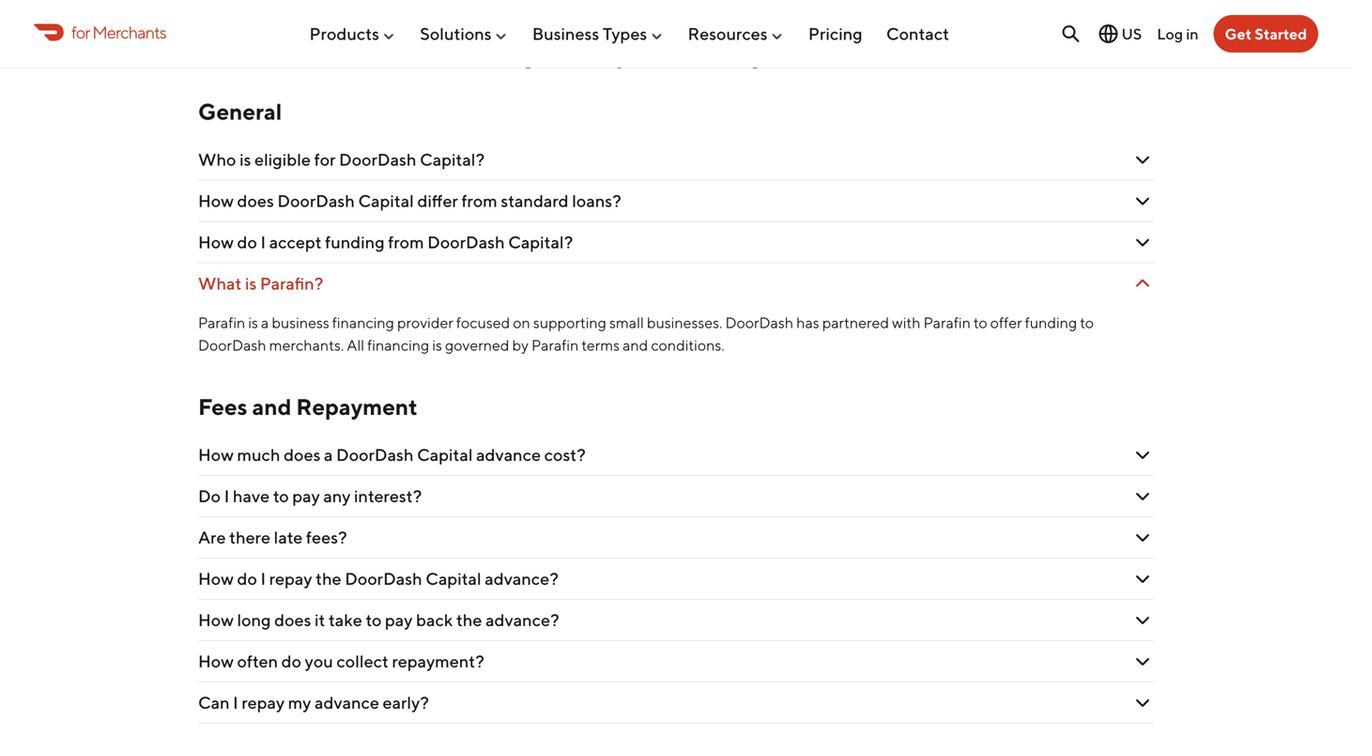 Task type: describe. For each thing, give the bounding box(es) containing it.
does for much
[[284, 445, 321, 465]]

1 vertical spatial a
[[324, 445, 333, 465]]

doordash up fees at the left of page
[[198, 336, 266, 354]]

conditions.
[[651, 336, 725, 354]]

1 vertical spatial financing
[[367, 336, 429, 354]]

any
[[323, 486, 351, 506]]

late
[[274, 527, 303, 548]]

1 vertical spatial advance?
[[486, 610, 559, 630]]

2 horizontal spatial parafin
[[924, 314, 971, 332]]

for merchants link
[[34, 20, 166, 45]]

solutions
[[420, 24, 492, 44]]

has
[[797, 314, 820, 332]]

eligible
[[255, 149, 311, 170]]

are there late fees?
[[198, 527, 351, 548]]

do
[[198, 486, 221, 506]]

1 vertical spatial capital?
[[508, 232, 573, 252]]

for merchants
[[71, 22, 166, 42]]

contact link
[[886, 16, 949, 51]]

frequently
[[459, 29, 633, 69]]

contact
[[886, 24, 949, 44]]

repayment?
[[392, 651, 484, 672]]

standard
[[501, 191, 569, 211]]

frequently asked questions
[[459, 29, 893, 69]]

offer
[[991, 314, 1022, 332]]

on
[[513, 314, 530, 332]]

0 vertical spatial advance?
[[485, 569, 559, 589]]

there
[[229, 527, 271, 548]]

products
[[309, 24, 379, 44]]

0 vertical spatial repay
[[269, 569, 312, 589]]

from for differ
[[462, 191, 498, 211]]

take
[[329, 610, 362, 630]]

get
[[1225, 25, 1252, 43]]

2 vertical spatial do
[[281, 651, 302, 672]]

can
[[198, 693, 230, 713]]

do i have to pay any interest?
[[198, 486, 422, 506]]

terms
[[582, 336, 620, 354]]

fees and repayment
[[198, 394, 418, 420]]

business
[[272, 314, 329, 332]]

0 horizontal spatial funding
[[325, 232, 385, 252]]

is for parafin?
[[245, 273, 257, 294]]

resources link
[[688, 16, 785, 51]]

in
[[1186, 25, 1199, 43]]

products link
[[309, 16, 396, 51]]

all
[[347, 336, 365, 354]]

0 vertical spatial does
[[237, 191, 274, 211]]

who is eligible for doordash capital?
[[198, 149, 485, 170]]

doordash up how does doordash capital differ from standard loans?
[[339, 149, 416, 170]]

business
[[532, 24, 599, 44]]

often
[[237, 651, 278, 672]]

chevron down image for loans?
[[1132, 190, 1154, 212]]

how long does it take to pay back the advance?
[[198, 610, 559, 630]]

provider
[[397, 314, 453, 332]]

solutions link
[[420, 16, 509, 51]]

us
[[1122, 25, 1142, 43]]

who
[[198, 149, 236, 170]]

what
[[198, 273, 242, 294]]

chevron down image for advance?
[[1132, 568, 1154, 590]]

does for long
[[274, 610, 311, 630]]

1 vertical spatial advance
[[315, 693, 379, 713]]

log
[[1157, 25, 1183, 43]]

i right do
[[224, 486, 229, 506]]

globe line image
[[1097, 23, 1120, 45]]

by
[[512, 336, 529, 354]]

have
[[233, 486, 270, 506]]

how much does a doordash capital advance cost?
[[198, 445, 586, 465]]

types
[[603, 24, 647, 44]]

governed
[[445, 336, 510, 354]]

business types
[[532, 24, 647, 44]]

how for how often do you collect repayment?
[[198, 651, 234, 672]]

doordash up the how long does it take to pay back the advance?
[[345, 569, 422, 589]]

what is parafin?
[[198, 273, 323, 294]]

a inside parafin is a business financing provider focused on supporting small businesses. doordash has partnered with parafin to offer funding to doordash merchants. all financing is governed by parafin terms and conditions.
[[261, 314, 269, 332]]

questions
[[739, 29, 893, 69]]

cost?
[[544, 445, 586, 465]]

2 chevron down image from the top
[[1132, 272, 1154, 295]]

are
[[198, 527, 226, 548]]

supporting
[[533, 314, 607, 332]]

1 vertical spatial for
[[314, 149, 336, 170]]

started
[[1255, 25, 1307, 43]]

to right have
[[273, 486, 289, 506]]

how for how long does it take to pay back the advance?
[[198, 610, 234, 630]]



Task type: vqa. For each thing, say whether or not it's contained in the screenshot.
'fees?'
yes



Task type: locate. For each thing, give the bounding box(es) containing it.
for right eligible
[[314, 149, 336, 170]]

4 how from the top
[[198, 569, 234, 589]]

it
[[315, 610, 325, 630]]

2 how from the top
[[198, 232, 234, 252]]

general
[[198, 98, 282, 125]]

capital up "how do i accept funding from doordash capital?"
[[358, 191, 414, 211]]

funding inside parafin is a business financing provider focused on supporting small businesses. doordash has partnered with parafin to offer funding to doordash merchants. all financing is governed by parafin terms and conditions.
[[1025, 314, 1077, 332]]

0 horizontal spatial capital?
[[420, 149, 485, 170]]

log in link
[[1157, 25, 1199, 43]]

how often do you collect repayment?
[[198, 651, 488, 672]]

doordash left has at the top of the page
[[725, 314, 794, 332]]

do left you
[[281, 651, 302, 672]]

advance
[[476, 445, 541, 465], [315, 693, 379, 713]]

chevron down image for to
[[1132, 609, 1154, 632]]

pay
[[292, 486, 320, 506], [385, 610, 413, 630]]

0 horizontal spatial from
[[388, 232, 424, 252]]

to left offer
[[974, 314, 988, 332]]

is right 'what'
[[245, 273, 257, 294]]

funding right offer
[[1025, 314, 1077, 332]]

1 horizontal spatial and
[[623, 336, 648, 354]]

from right differ
[[462, 191, 498, 211]]

collect
[[337, 651, 389, 672]]

1 horizontal spatial capital?
[[508, 232, 573, 252]]

1 horizontal spatial pay
[[385, 610, 413, 630]]

1 vertical spatial does
[[284, 445, 321, 465]]

to
[[974, 314, 988, 332], [1080, 314, 1094, 332], [273, 486, 289, 506], [366, 610, 382, 630]]

3 how from the top
[[198, 445, 234, 465]]

parafin
[[198, 314, 245, 332], [924, 314, 971, 332], [532, 336, 579, 354]]

do up the what is parafin?
[[237, 232, 257, 252]]

how down are
[[198, 569, 234, 589]]

how for how do i repay the doordash capital advance?
[[198, 569, 234, 589]]

how for how does doordash capital differ from standard loans?
[[198, 191, 234, 211]]

doordash
[[339, 149, 416, 170], [277, 191, 355, 211], [427, 232, 505, 252], [725, 314, 794, 332], [198, 336, 266, 354], [336, 445, 414, 465], [345, 569, 422, 589]]

pay left back
[[385, 610, 413, 630]]

0 vertical spatial and
[[623, 336, 648, 354]]

is down provider
[[432, 336, 442, 354]]

1 horizontal spatial the
[[456, 610, 482, 630]]

can i repay my advance early?
[[198, 693, 429, 713]]

i up long
[[261, 569, 266, 589]]

capital? down the standard at the left of the page
[[508, 232, 573, 252]]

doordash down differ
[[427, 232, 505, 252]]

repay
[[269, 569, 312, 589], [242, 693, 285, 713]]

how
[[198, 191, 234, 211], [198, 232, 234, 252], [198, 445, 234, 465], [198, 569, 234, 589], [198, 610, 234, 630], [198, 651, 234, 672]]

how up 'can'
[[198, 651, 234, 672]]

repay left the my
[[242, 693, 285, 713]]

1 horizontal spatial advance
[[476, 445, 541, 465]]

do for repay
[[237, 569, 257, 589]]

parafin down 'what'
[[198, 314, 245, 332]]

4 chevron down image from the top
[[1132, 650, 1154, 673]]

1 vertical spatial from
[[388, 232, 424, 252]]

you
[[305, 651, 333, 672]]

get started button
[[1214, 15, 1319, 53]]

partnered
[[822, 314, 889, 332]]

a
[[261, 314, 269, 332], [324, 445, 333, 465]]

chevron down image for any
[[1132, 485, 1154, 508]]

i right 'can'
[[233, 693, 238, 713]]

1 horizontal spatial for
[[314, 149, 336, 170]]

is
[[240, 149, 251, 170], [245, 273, 257, 294], [248, 314, 258, 332], [432, 336, 442, 354]]

2 vertical spatial capital
[[426, 569, 481, 589]]

and down small
[[623, 336, 648, 354]]

0 vertical spatial for
[[71, 22, 90, 42]]

does
[[237, 191, 274, 211], [284, 445, 321, 465], [274, 610, 311, 630]]

repayment
[[296, 394, 418, 420]]

merchants
[[92, 22, 166, 42]]

1 vertical spatial the
[[456, 610, 482, 630]]

1 horizontal spatial from
[[462, 191, 498, 211]]

parafin down supporting
[[532, 336, 579, 354]]

and inside parafin is a business financing provider focused on supporting small businesses. doordash has partnered with parafin to offer funding to doordash merchants. all financing is governed by parafin terms and conditions.
[[623, 336, 648, 354]]

0 horizontal spatial and
[[252, 394, 292, 420]]

capital?
[[420, 149, 485, 170], [508, 232, 573, 252]]

capital
[[358, 191, 414, 211], [417, 445, 473, 465], [426, 569, 481, 589]]

how do i repay the doordash capital advance?
[[198, 569, 559, 589]]

1 vertical spatial capital
[[417, 445, 473, 465]]

5 how from the top
[[198, 610, 234, 630]]

my
[[288, 693, 311, 713]]

3 chevron down image from the top
[[1132, 568, 1154, 590]]

capital up back
[[426, 569, 481, 589]]

1 how from the top
[[198, 191, 234, 211]]

4 chevron down image from the top
[[1132, 485, 1154, 508]]

to right offer
[[1080, 314, 1094, 332]]

the
[[316, 569, 342, 589], [456, 610, 482, 630]]

chevron down image for capital?
[[1132, 148, 1154, 171]]

do down there in the left bottom of the page
[[237, 569, 257, 589]]

parafin?
[[260, 273, 323, 294]]

0 vertical spatial from
[[462, 191, 498, 211]]

do for accept
[[237, 232, 257, 252]]

0 vertical spatial financing
[[332, 314, 394, 332]]

0 vertical spatial capital
[[358, 191, 414, 211]]

1 horizontal spatial parafin
[[532, 336, 579, 354]]

from for funding
[[388, 232, 424, 252]]

how do i accept funding from doordash capital?
[[198, 232, 573, 252]]

doordash up accept
[[277, 191, 355, 211]]

how for how do i accept funding from doordash capital?
[[198, 232, 234, 252]]

financing up "all"
[[332, 314, 394, 332]]

with
[[892, 314, 921, 332]]

0 horizontal spatial a
[[261, 314, 269, 332]]

0 vertical spatial advance
[[476, 445, 541, 465]]

doordash up interest?
[[336, 445, 414, 465]]

3 chevron down image from the top
[[1132, 444, 1154, 466]]

pay left any
[[292, 486, 320, 506]]

focused
[[456, 314, 510, 332]]

parafin right with
[[924, 314, 971, 332]]

1 chevron down image from the top
[[1132, 148, 1154, 171]]

pricing
[[809, 24, 863, 44]]

is for a
[[248, 314, 258, 332]]

get started
[[1225, 25, 1307, 43]]

how up do
[[198, 445, 234, 465]]

chevron down image for capital?
[[1132, 231, 1154, 254]]

is for eligible
[[240, 149, 251, 170]]

2 vertical spatial does
[[274, 610, 311, 630]]

6 chevron down image from the top
[[1132, 609, 1154, 632]]

how down who on the top left
[[198, 191, 234, 211]]

0 vertical spatial capital?
[[420, 149, 485, 170]]

1 vertical spatial funding
[[1025, 314, 1077, 332]]

1 horizontal spatial funding
[[1025, 314, 1077, 332]]

a left business
[[261, 314, 269, 332]]

business types link
[[532, 16, 664, 51]]

does down eligible
[[237, 191, 274, 211]]

from down how does doordash capital differ from standard loans?
[[388, 232, 424, 252]]

financing down provider
[[367, 336, 429, 354]]

1 vertical spatial repay
[[242, 693, 285, 713]]

how for how much does a doordash capital advance cost?
[[198, 445, 234, 465]]

5 chevron down image from the top
[[1132, 527, 1154, 549]]

0 horizontal spatial advance
[[315, 693, 379, 713]]

0 vertical spatial a
[[261, 314, 269, 332]]

for left merchants
[[71, 22, 90, 42]]

7 chevron down image from the top
[[1132, 692, 1154, 714]]

back
[[416, 610, 453, 630]]

chevron down image
[[1132, 148, 1154, 171], [1132, 272, 1154, 295], [1132, 444, 1154, 466], [1132, 485, 1154, 508], [1132, 527, 1154, 549], [1132, 609, 1154, 632], [1132, 692, 1154, 714]]

log in
[[1157, 25, 1199, 43]]

financing
[[332, 314, 394, 332], [367, 336, 429, 354]]

is down the what is parafin?
[[248, 314, 258, 332]]

advance left cost?
[[476, 445, 541, 465]]

fees?
[[306, 527, 347, 548]]

for
[[71, 22, 90, 42], [314, 149, 336, 170]]

advance?
[[485, 569, 559, 589], [486, 610, 559, 630]]

and right fees at the left of page
[[252, 394, 292, 420]]

interest?
[[354, 486, 422, 506]]

the down fees?
[[316, 569, 342, 589]]

fees
[[198, 394, 248, 420]]

to right take
[[366, 610, 382, 630]]

how left long
[[198, 610, 234, 630]]

merchants.
[[269, 336, 344, 354]]

repay down late
[[269, 569, 312, 589]]

how up 'what'
[[198, 232, 234, 252]]

0 vertical spatial pay
[[292, 486, 320, 506]]

does left it
[[274, 610, 311, 630]]

0 horizontal spatial parafin
[[198, 314, 245, 332]]

0 vertical spatial do
[[237, 232, 257, 252]]

6 how from the top
[[198, 651, 234, 672]]

from
[[462, 191, 498, 211], [388, 232, 424, 252]]

do
[[237, 232, 257, 252], [237, 569, 257, 589], [281, 651, 302, 672]]

chevron down image
[[1132, 190, 1154, 212], [1132, 231, 1154, 254], [1132, 568, 1154, 590], [1132, 650, 1154, 673]]

funding right accept
[[325, 232, 385, 252]]

pricing link
[[809, 16, 863, 51]]

parafin is a business financing provider focused on supporting small businesses. doordash has partnered with parafin to offer funding to doordash merchants. all financing is governed by parafin terms and conditions.
[[198, 314, 1094, 354]]

resources
[[688, 24, 768, 44]]

0 vertical spatial the
[[316, 569, 342, 589]]

1 vertical spatial pay
[[385, 610, 413, 630]]

loans?
[[572, 191, 621, 211]]

capital? up differ
[[420, 149, 485, 170]]

chevron down image for early?
[[1132, 692, 1154, 714]]

is right who on the top left
[[240, 149, 251, 170]]

the right back
[[456, 610, 482, 630]]

how does doordash capital differ from standard loans?
[[198, 191, 621, 211]]

i left accept
[[261, 232, 266, 252]]

does up do i have to pay any interest?
[[284, 445, 321, 465]]

0 horizontal spatial for
[[71, 22, 90, 42]]

1 chevron down image from the top
[[1132, 190, 1154, 212]]

1 vertical spatial and
[[252, 394, 292, 420]]

1 horizontal spatial a
[[324, 445, 333, 465]]

differ
[[417, 191, 458, 211]]

1 vertical spatial do
[[237, 569, 257, 589]]

0 horizontal spatial pay
[[292, 486, 320, 506]]

advance down how often do you collect repayment?
[[315, 693, 379, 713]]

a up any
[[324, 445, 333, 465]]

accept
[[269, 232, 322, 252]]

long
[[237, 610, 271, 630]]

0 horizontal spatial the
[[316, 569, 342, 589]]

2 chevron down image from the top
[[1132, 231, 1154, 254]]

capital up interest?
[[417, 445, 473, 465]]

i
[[261, 232, 266, 252], [224, 486, 229, 506], [261, 569, 266, 589], [233, 693, 238, 713]]

chevron down image for capital
[[1132, 444, 1154, 466]]

much
[[237, 445, 280, 465]]

asked
[[640, 29, 732, 69]]

early?
[[383, 693, 429, 713]]

businesses.
[[647, 314, 723, 332]]

0 vertical spatial funding
[[325, 232, 385, 252]]

small
[[610, 314, 644, 332]]



